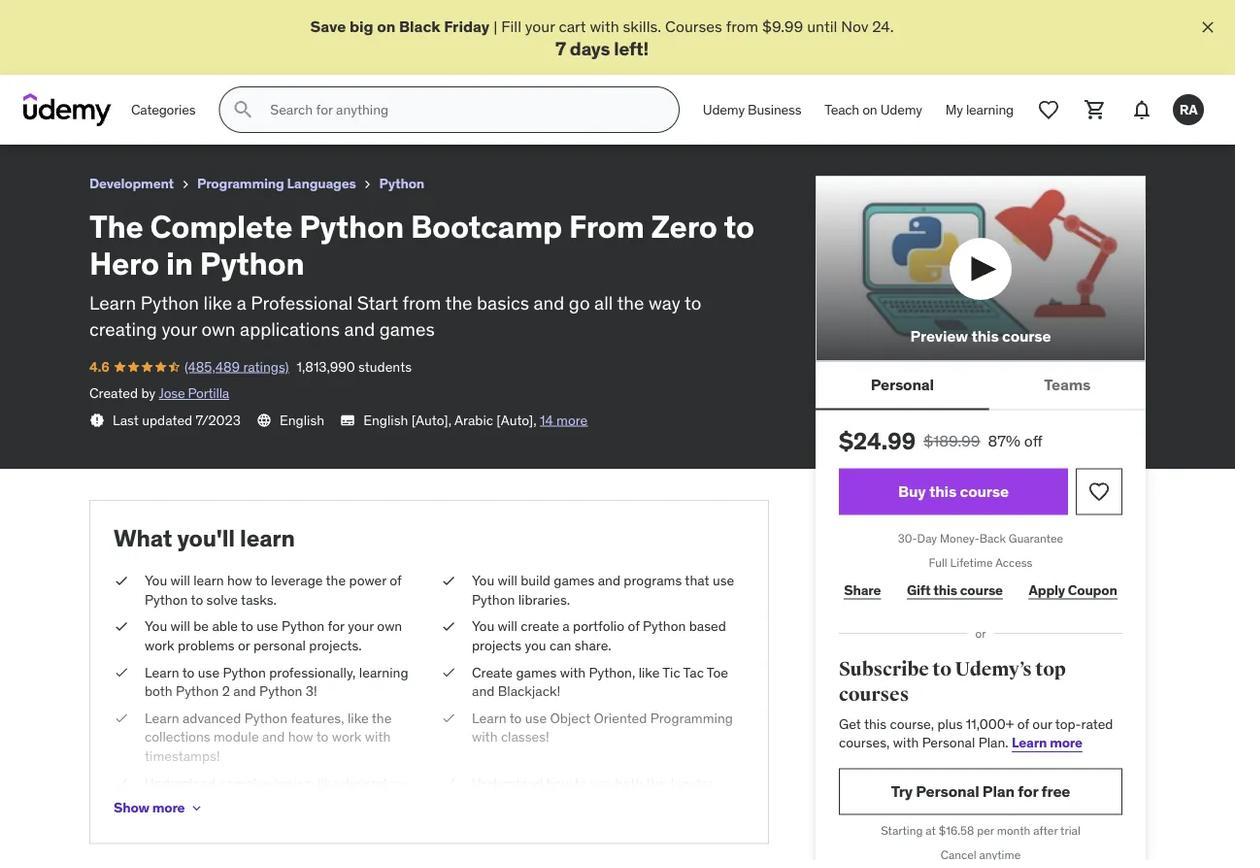 Task type: vqa. For each thing, say whether or not it's contained in the screenshot.
the bottom programming
yes



Task type: describe. For each thing, give the bounding box(es) containing it.
programming inside "learn to use object oriented programming with classes!"
[[650, 710, 733, 727]]

complete for the complete python bootcamp from zero to hero in python learn python like a professional  start from the basics and go all the way to creating your own applications and games
[[150, 207, 293, 246]]

$9.99
[[762, 16, 804, 36]]

that
[[685, 572, 710, 590]]

all
[[594, 291, 613, 314]]

xsmall image for learn to use object oriented programming with classes!
[[441, 709, 456, 728]]

applications
[[240, 317, 340, 340]]

top-
[[1055, 715, 1081, 733]]

14
[[540, 411, 553, 429]]

jose
[[159, 385, 185, 402]]

Search for anything text field
[[266, 93, 655, 126]]

way
[[649, 291, 681, 314]]

you will create a portfolio of python based projects you can share.
[[472, 618, 726, 654]]

to inside subscribe to udemy's top courses
[[933, 658, 952, 682]]

last
[[113, 411, 139, 429]]

work inside you will be able to use python for your own work problems or personal projects.
[[145, 637, 174, 654]]

portilla
[[188, 385, 229, 402]]

python right "languages"
[[379, 175, 424, 192]]

zero for the complete python bootcamp from zero to hero in python learn python like a professional  start from the basics and go all the way to creating your own applications and games
[[651, 207, 717, 246]]

this for buy
[[929, 482, 957, 501]]

creating
[[89, 317, 157, 340]]

the for the complete python bootcamp from zero to hero in python
[[16, 8, 43, 28]]

teams
[[1044, 375, 1091, 395]]

preview
[[910, 326, 968, 346]]

how inside understand how to use both the jupyter notebook and create .py files
[[547, 774, 572, 792]]

to inside the learn to use python professionally, learning both python 2 and python 3!
[[182, 664, 195, 681]]

14 more button
[[540, 411, 588, 430]]

understand for understand how to use both the jupyter notebook and create .py files
[[472, 774, 543, 792]]

of for get
[[1018, 715, 1029, 733]]

build
[[521, 572, 551, 590]]

object
[[550, 710, 591, 727]]

by
[[141, 385, 156, 402]]

like inside the complete python bootcamp from zero to hero in python learn python like a professional  start from the basics and go all the way to creating your own applications and games
[[204, 291, 232, 314]]

decorators.
[[342, 774, 410, 792]]

what you'll learn
[[114, 523, 295, 552]]

at
[[926, 823, 936, 838]]

problems
[[178, 637, 235, 654]]

will for create
[[498, 618, 518, 635]]

students
[[358, 358, 412, 375]]

use inside you will be able to use python for your own work problems or personal projects.
[[257, 618, 278, 635]]

jupyter
[[669, 774, 713, 792]]

module
[[214, 729, 259, 746]]

learn for both
[[145, 664, 179, 681]]

full
[[929, 555, 948, 570]]

courses,
[[839, 734, 890, 752]]

lifetime
[[950, 555, 993, 570]]

top
[[1036, 658, 1066, 682]]

to inside "learn to use object oriented programming with classes!"
[[510, 710, 522, 727]]

buy this course button
[[839, 469, 1068, 515]]

games inside the complete python bootcamp from zero to hero in python learn python like a professional  start from the basics and go all the way to creating your own applications and games
[[380, 317, 435, 340]]

learn down our
[[1012, 734, 1047, 752]]

games inside create games with python, like tic tac toe and blackjack!
[[516, 664, 557, 681]]

per
[[977, 823, 994, 838]]

personal inside get this course, plus 11,000+ of our top-rated courses, with personal plan.
[[922, 734, 975, 752]]

timestamps!
[[145, 748, 220, 765]]

my
[[946, 101, 963, 118]]

rated
[[1081, 715, 1113, 733]]

the left 'basics'
[[445, 291, 473, 314]]

use inside "learn to use object oriented programming with classes!"
[[525, 710, 547, 727]]

from for the complete python bootcamp from zero to hero in python learn python like a professional  start from the basics and go all the way to creating your own applications and games
[[569, 207, 644, 246]]

both inside understand how to use both the jupyter notebook and create .py files
[[615, 774, 643, 792]]

create
[[472, 664, 513, 681]]

days
[[570, 36, 610, 60]]

notebook
[[472, 793, 532, 811]]

udemy business
[[703, 101, 802, 118]]

use inside understand how to use both the jupyter notebook and create .py files
[[590, 774, 612, 792]]

$16.58
[[939, 823, 974, 838]]

for inside you will be able to use python for your own work problems or personal projects.
[[328, 618, 345, 635]]

english for english [auto], arabic [auto] , 14 more
[[363, 411, 408, 429]]

friday
[[444, 16, 490, 36]]

complete for the complete python bootcamp from zero to hero in python
[[46, 8, 118, 28]]

to inside understand how to use both the jupyter notebook and create .py files
[[575, 774, 587, 792]]

month
[[997, 823, 1031, 838]]

xsmall image for last updated 7/2023
[[89, 413, 105, 428]]

understand how to use both the jupyter notebook and create .py files
[[472, 774, 713, 811]]

get this course, plus 11,000+ of our top-rated courses, with personal plan.
[[839, 715, 1113, 752]]

with inside save big on black friday | fill your cart with skills. courses from $9.99 until nov 24. 7 days left!
[[590, 16, 619, 36]]

blackjack!
[[498, 683, 561, 700]]

0 horizontal spatial xsmall image
[[114, 617, 129, 636]]

coupon
[[1068, 581, 1118, 599]]

1 horizontal spatial or
[[976, 626, 986, 641]]

create inside you will create a portfolio of python based projects you can share.
[[521, 618, 559, 635]]

,
[[533, 411, 537, 429]]

topics,
[[274, 774, 314, 792]]

submit search image
[[231, 98, 255, 122]]

from inside save big on black friday | fill your cart with skills. courses from $9.99 until nov 24. 7 days left!
[[726, 16, 759, 36]]

(485,489 ratings)
[[184, 358, 289, 375]]

languages
[[287, 175, 356, 192]]

and inside create games with python, like tic tac toe and blackjack!
[[472, 683, 495, 700]]

created
[[89, 385, 138, 402]]

bootcamp for the complete python bootcamp from zero to hero in python
[[178, 8, 255, 28]]

learn for you'll
[[240, 523, 295, 552]]

learn for will
[[194, 572, 224, 590]]

created by jose portilla
[[89, 385, 229, 402]]

leverage
[[271, 572, 323, 590]]

udemy inside "link"
[[703, 101, 745, 118]]

plus
[[938, 715, 963, 733]]

closed captions image
[[340, 413, 356, 428]]

xsmall image for create games with python, like tic tac toe and blackjack!
[[441, 663, 456, 682]]

python inside you will learn how to leverage the power of python to solve tasks.
[[145, 591, 188, 609]]

you will be able to use python for your own work problems or personal projects.
[[145, 618, 402, 654]]

show more
[[114, 799, 185, 817]]

udemy image
[[23, 93, 112, 126]]

of for you
[[628, 618, 640, 635]]

you
[[525, 637, 546, 654]]

2 vertical spatial personal
[[916, 782, 979, 801]]

learn advanced python features, like the collections module and how to work with timestamps!
[[145, 710, 392, 765]]

fill
[[501, 16, 522, 36]]

understand for understand complex topics, like decorators.
[[145, 774, 216, 792]]

jose portilla link
[[159, 385, 229, 402]]

go
[[569, 291, 590, 314]]

tac
[[683, 664, 704, 681]]

notifications image
[[1130, 98, 1154, 122]]

xsmall image for you will create a portfolio of python based projects you can share.
[[441, 617, 456, 636]]

from inside the complete python bootcamp from zero to hero in python learn python like a professional  start from the basics and go all the way to creating your own applications and games
[[403, 291, 441, 314]]

create inside understand how to use both the jupyter notebook and create .py files
[[561, 793, 600, 811]]

share.
[[575, 637, 612, 654]]

wishlist image
[[1037, 98, 1061, 122]]

learning inside my learning link
[[966, 101, 1014, 118]]

learning inside the learn to use python professionally, learning both python 2 and python 3!
[[359, 664, 408, 681]]

what
[[114, 523, 172, 552]]

the for the complete python bootcamp from zero to hero in python learn python like a professional  start from the basics and go all the way to creating your own applications and games
[[89, 207, 143, 246]]

python left 3! at the bottom
[[259, 683, 302, 700]]

plan.
[[979, 734, 1009, 752]]

and inside the learn to use python professionally, learning both python 2 and python 3!
[[233, 683, 256, 700]]

xsmall image for learn to use python professionally, learning both python 2 and python 3!
[[114, 663, 129, 682]]

work inside learn advanced python features, like the collections module and how to work with timestamps!
[[332, 729, 362, 746]]

understand complex topics, like decorators.
[[145, 774, 410, 792]]

will for be
[[170, 618, 190, 635]]

save
[[310, 16, 346, 36]]

preview this course button
[[816, 176, 1146, 362]]

gift
[[907, 581, 931, 599]]

libraries.
[[518, 591, 570, 609]]

black
[[399, 16, 441, 36]]

shopping cart with 0 items image
[[1084, 98, 1107, 122]]

last updated 7/2023
[[113, 411, 241, 429]]

tab list containing personal
[[816, 362, 1146, 410]]

the inside you will learn how to leverage the power of python to solve tasks.
[[326, 572, 346, 590]]

start
[[357, 291, 398, 314]]

python down "languages"
[[299, 207, 404, 246]]

my learning
[[946, 101, 1014, 118]]

you'll
[[177, 523, 235, 552]]

own inside you will be able to use python for your own work problems or personal projects.
[[377, 618, 402, 635]]

course for preview this course
[[1002, 326, 1051, 346]]

like inside create games with python, like tic tac toe and blackjack!
[[639, 664, 660, 681]]

|
[[494, 16, 498, 36]]

in for the complete python bootcamp from zero to hero in python
[[394, 8, 408, 28]]

30-
[[898, 531, 917, 546]]

the inside learn advanced python features, like the collections module and how to work with timestamps!
[[372, 710, 392, 727]]

able
[[212, 618, 238, 635]]

more for learn more
[[1050, 734, 1083, 752]]

python left | on the left top of page
[[412, 8, 465, 28]]

english for english
[[280, 411, 325, 429]]

with inside create games with python, like tic tac toe and blackjack!
[[560, 664, 586, 681]]



Task type: locate. For each thing, give the bounding box(es) containing it.
power
[[349, 572, 386, 590]]

for left free
[[1018, 782, 1038, 801]]

udemy left business
[[703, 101, 745, 118]]

the right all
[[617, 291, 644, 314]]

of inside you will create a portfolio of python based projects you can share.
[[628, 618, 640, 635]]

my learning link
[[934, 87, 1026, 133]]

how inside learn advanced python features, like the collections module and how to work with timestamps!
[[288, 729, 313, 746]]

course
[[1002, 326, 1051, 346], [960, 482, 1009, 501], [960, 581, 1003, 599]]

from for the complete python bootcamp from zero to hero in python
[[258, 8, 296, 28]]

0 horizontal spatial hero
[[89, 244, 159, 283]]

you left be
[[145, 618, 167, 635]]

2 udemy from the left
[[881, 101, 922, 118]]

use down the problems
[[198, 664, 220, 681]]

learn to use python professionally, learning both python 2 and python 3!
[[145, 664, 408, 700]]

categories button
[[119, 87, 207, 133]]

english
[[280, 411, 325, 429], [363, 411, 408, 429]]

complete inside the complete python bootcamp from zero to hero in python learn python like a professional  start from the basics and go all the way to creating your own applications and games
[[150, 207, 293, 246]]

2 understand from the left
[[472, 774, 543, 792]]

1 horizontal spatial programming
[[650, 710, 733, 727]]

zero left big
[[300, 8, 333, 28]]

and right 2
[[233, 683, 256, 700]]

learn up solve
[[194, 572, 224, 590]]

use up classes!
[[525, 710, 547, 727]]

files
[[624, 793, 649, 811]]

this for preview
[[972, 326, 999, 346]]

python inside learn advanced python features, like the collections module and how to work with timestamps!
[[244, 710, 288, 727]]

wishlist image
[[1088, 480, 1111, 504]]

1 horizontal spatial how
[[288, 729, 313, 746]]

this right "gift"
[[934, 581, 958, 599]]

1 horizontal spatial a
[[563, 618, 570, 635]]

cart
[[559, 16, 586, 36]]

how inside you will learn how to leverage the power of python to solve tasks.
[[227, 572, 252, 590]]

hero
[[356, 8, 391, 28], [89, 244, 159, 283]]

xsmall image
[[360, 177, 375, 192], [114, 617, 129, 636]]

to inside you will be able to use python for your own work problems or personal projects.
[[241, 618, 253, 635]]

1 horizontal spatial from
[[726, 16, 759, 36]]

$24.99
[[839, 427, 916, 456]]

0 horizontal spatial own
[[201, 317, 236, 340]]

try personal plan for free link
[[839, 769, 1123, 815]]

you will build games and programs that use python libraries.
[[472, 572, 734, 609]]

of left our
[[1018, 715, 1029, 733]]

0 vertical spatial how
[[227, 572, 252, 590]]

1 vertical spatial work
[[332, 729, 362, 746]]

0 vertical spatial own
[[201, 317, 236, 340]]

in right big
[[394, 8, 408, 28]]

understand inside understand how to use both the jupyter notebook and create .py files
[[472, 774, 543, 792]]

learn for collections
[[145, 710, 179, 727]]

for up projects.
[[328, 618, 345, 635]]

programming down submit search icon
[[197, 175, 284, 192]]

use inside the learn to use python professionally, learning both python 2 and python 3!
[[198, 664, 220, 681]]

0 horizontal spatial or
[[238, 637, 250, 654]]

apply coupon button
[[1024, 571, 1123, 610]]

will left build
[[498, 572, 518, 590]]

from left '$9.99'
[[726, 16, 759, 36]]

0 vertical spatial a
[[237, 291, 246, 314]]

both up collections
[[145, 683, 173, 700]]

0 horizontal spatial from
[[403, 291, 441, 314]]

python up professional
[[200, 244, 305, 283]]

from left save
[[258, 8, 296, 28]]

zero inside the complete python bootcamp from zero to hero in python learn python like a professional  start from the basics and go all the way to creating your own applications and games
[[651, 207, 717, 246]]

0 horizontal spatial udemy
[[703, 101, 745, 118]]

games up libraries.
[[554, 572, 595, 590]]

with down course,
[[893, 734, 919, 752]]

tic
[[663, 664, 680, 681]]

this for gift
[[934, 581, 958, 599]]

to inside learn advanced python features, like the collections module and how to work with timestamps!
[[316, 729, 329, 746]]

0 vertical spatial programming
[[197, 175, 284, 192]]

ra link
[[1165, 87, 1212, 133]]

learn up leverage
[[240, 523, 295, 552]]

this for get
[[864, 715, 887, 733]]

0 horizontal spatial on
[[377, 16, 396, 36]]

with inside learn advanced python features, like the collections module and how to work with timestamps!
[[365, 729, 391, 746]]

be
[[194, 618, 209, 635]]

more
[[557, 411, 588, 429], [1050, 734, 1083, 752], [152, 799, 185, 817]]

xsmall image left be
[[114, 617, 129, 636]]

try
[[891, 782, 913, 801]]

xsmall image for you will learn how to leverage the power of python to solve tasks.
[[114, 572, 129, 591]]

python up module
[[244, 710, 288, 727]]

close image
[[1198, 17, 1218, 37]]

1 vertical spatial course
[[960, 482, 1009, 501]]

0 horizontal spatial programming
[[197, 175, 284, 192]]

bootcamp up 'basics'
[[411, 207, 562, 246]]

your inside save big on black friday | fill your cart with skills. courses from $9.99 until nov 24. 7 days left!
[[525, 16, 555, 36]]

1 horizontal spatial the
[[89, 207, 143, 246]]

professionally,
[[269, 664, 356, 681]]

you inside you will be able to use python for your own work problems or personal projects.
[[145, 618, 167, 635]]

off
[[1024, 431, 1043, 451]]

use inside 'you will build games and programs that use python libraries.'
[[713, 572, 734, 590]]

1 horizontal spatial your
[[348, 618, 374, 635]]

xsmall image for understand complex topics, like decorators.
[[114, 774, 129, 793]]

programming down the tac
[[650, 710, 733, 727]]

0 horizontal spatial in
[[166, 244, 193, 283]]

basics
[[477, 291, 529, 314]]

you up projects on the bottom of page
[[472, 618, 494, 635]]

1 vertical spatial in
[[166, 244, 193, 283]]

0 vertical spatial more
[[557, 411, 588, 429]]

learn up creating
[[89, 291, 136, 314]]

money-
[[940, 531, 980, 546]]

hero for the complete python bootcamp from zero to hero in python learn python like a professional  start from the basics and go all the way to creating your own applications and games
[[89, 244, 159, 283]]

personal inside button
[[871, 375, 934, 395]]

on inside save big on black friday | fill your cart with skills. courses from $9.99 until nov 24. 7 days left!
[[377, 16, 396, 36]]

more inside button
[[152, 799, 185, 817]]

python inside you will create a portfolio of python based projects you can share.
[[643, 618, 686, 635]]

on right teach at right
[[863, 101, 877, 118]]

0 horizontal spatial how
[[227, 572, 252, 590]]

1 vertical spatial create
[[561, 793, 600, 811]]

work left the problems
[[145, 637, 174, 654]]

1 horizontal spatial complete
[[150, 207, 293, 246]]

xsmall image for learn advanced python features, like the collections module and how to work with timestamps!
[[114, 709, 129, 728]]

xsmall image inside show more button
[[189, 801, 204, 816]]

1 horizontal spatial create
[[561, 793, 600, 811]]

like right 'topics,' on the left of the page
[[317, 774, 338, 792]]

0 horizontal spatial learn
[[194, 572, 224, 590]]

a up can on the bottom left of page
[[563, 618, 570, 635]]

or inside you will be able to use python for your own work problems or personal projects.
[[238, 637, 250, 654]]

2 horizontal spatial your
[[525, 16, 555, 36]]

1 vertical spatial xsmall image
[[114, 617, 129, 636]]

you will learn how to leverage the power of python to solve tasks.
[[145, 572, 402, 609]]

udemy's
[[955, 658, 1032, 682]]

python up projects on the bottom of page
[[472, 591, 515, 609]]

features,
[[291, 710, 344, 727]]

learn inside the complete python bootcamp from zero to hero in python learn python like a professional  start from the basics and go all the way to creating your own applications and games
[[89, 291, 136, 314]]

and down the start
[[344, 317, 375, 340]]

subscribe
[[839, 658, 929, 682]]

0 vertical spatial both
[[145, 683, 173, 700]]

1 vertical spatial your
[[162, 317, 197, 340]]

development
[[89, 175, 174, 192]]

2 vertical spatial how
[[547, 774, 572, 792]]

own down power
[[377, 618, 402, 635]]

0 vertical spatial in
[[394, 8, 408, 28]]

and left the programs
[[598, 572, 621, 590]]

a inside you will create a portfolio of python based projects you can share.
[[563, 618, 570, 635]]

with down can on the bottom left of page
[[560, 664, 586, 681]]

with left classes!
[[472, 729, 498, 746]]

0 horizontal spatial the
[[16, 8, 43, 28]]

learn down the problems
[[145, 664, 179, 681]]

1 vertical spatial zero
[[651, 207, 717, 246]]

the inside understand how to use both the jupyter notebook and create .py files
[[646, 774, 666, 792]]

of inside you will learn how to leverage the power of python to solve tasks.
[[390, 572, 402, 590]]

this up courses, on the bottom
[[864, 715, 887, 733]]

solve
[[206, 591, 238, 609]]

0 vertical spatial games
[[380, 317, 435, 340]]

course up "back" at the bottom of the page
[[960, 482, 1009, 501]]

0 vertical spatial bootcamp
[[178, 8, 255, 28]]

this right preview
[[972, 326, 999, 346]]

both up files
[[615, 774, 643, 792]]

1 vertical spatial on
[[863, 101, 877, 118]]

with up decorators.
[[365, 729, 391, 746]]

create left the .py
[[561, 793, 600, 811]]

4.6
[[89, 358, 109, 375]]

0 vertical spatial xsmall image
[[360, 177, 375, 192]]

of inside get this course, plus 11,000+ of our top-rated courses, with personal plan.
[[1018, 715, 1029, 733]]

1 horizontal spatial zero
[[651, 207, 717, 246]]

learn inside "learn to use object oriented programming with classes!"
[[472, 710, 507, 727]]

own up (485,489
[[201, 317, 236, 340]]

2 vertical spatial course
[[960, 581, 1003, 599]]

with inside "learn to use object oriented programming with classes!"
[[472, 729, 498, 746]]

teach
[[825, 101, 860, 118]]

skills.
[[623, 16, 662, 36]]

how down classes!
[[547, 774, 572, 792]]

0 vertical spatial course
[[1002, 326, 1051, 346]]

3!
[[306, 683, 317, 700]]

the inside the complete python bootcamp from zero to hero in python learn python like a professional  start from the basics and go all the way to creating your own applications and games
[[89, 207, 143, 246]]

courses
[[665, 16, 722, 36]]

0 horizontal spatial both
[[145, 683, 173, 700]]

and left go
[[534, 291, 565, 314]]

1 horizontal spatial xsmall image
[[360, 177, 375, 192]]

and inside learn advanced python features, like the collections module and how to work with timestamps!
[[262, 729, 285, 746]]

hero inside the complete python bootcamp from zero to hero in python learn python like a professional  start from the basics and go all the way to creating your own applications and games
[[89, 244, 159, 283]]

like left tic
[[639, 664, 660, 681]]

will inside you will create a portfolio of python based projects you can share.
[[498, 618, 518, 635]]

1 horizontal spatial learn
[[240, 523, 295, 552]]

will inside you will be able to use python for your own work problems or personal projects.
[[170, 618, 190, 635]]

will inside you will learn how to leverage the power of python to solve tasks.
[[170, 572, 190, 590]]

2 vertical spatial more
[[152, 799, 185, 817]]

0 vertical spatial your
[[525, 16, 555, 36]]

2 horizontal spatial more
[[1050, 734, 1083, 752]]

1 horizontal spatial from
[[569, 207, 644, 246]]

udemy left my
[[881, 101, 922, 118]]

get
[[839, 715, 861, 733]]

tab list
[[816, 362, 1146, 410]]

the
[[445, 291, 473, 314], [617, 291, 644, 314], [326, 572, 346, 590], [372, 710, 392, 727], [646, 774, 666, 792]]

0 horizontal spatial create
[[521, 618, 559, 635]]

python left 2
[[176, 683, 219, 700]]

portfolio
[[573, 618, 625, 635]]

learn to use object oriented programming with classes!
[[472, 710, 733, 746]]

and down create
[[472, 683, 495, 700]]

buy this course
[[898, 482, 1009, 501]]

understand up notebook
[[472, 774, 543, 792]]

with inside get this course, plus 11,000+ of our top-rated courses, with personal plan.
[[893, 734, 919, 752]]

personal
[[253, 637, 306, 654]]

share
[[844, 581, 881, 599]]

of right portfolio
[[628, 618, 640, 635]]

0 vertical spatial personal
[[871, 375, 934, 395]]

this inside get this course, plus 11,000+ of our top-rated courses, with personal plan.
[[864, 715, 887, 733]]

like
[[204, 291, 232, 314], [639, 664, 660, 681], [348, 710, 369, 727], [317, 774, 338, 792]]

1 horizontal spatial own
[[377, 618, 402, 635]]

hero up creating
[[89, 244, 159, 283]]

0 horizontal spatial more
[[152, 799, 185, 817]]

0 horizontal spatial english
[[280, 411, 325, 429]]

zero for the complete python bootcamp from zero to hero in python
[[300, 8, 333, 28]]

learn up classes!
[[472, 710, 507, 727]]

0 horizontal spatial a
[[237, 291, 246, 314]]

on right big
[[377, 16, 396, 36]]

games down the start
[[380, 317, 435, 340]]

python up creating
[[141, 291, 199, 314]]

and inside 'you will build games and programs that use python libraries.'
[[598, 572, 621, 590]]

understand down timestamps!
[[145, 774, 216, 792]]

you for you will be able to use python for your own work problems or personal projects.
[[145, 618, 167, 635]]

2
[[222, 683, 230, 700]]

more right the 14
[[557, 411, 588, 429]]

personal
[[871, 375, 934, 395], [922, 734, 975, 752], [916, 782, 979, 801]]

0 horizontal spatial learning
[[359, 664, 408, 681]]

python up 2
[[223, 664, 266, 681]]

1 horizontal spatial understand
[[472, 774, 543, 792]]

python inside 'you will build games and programs that use python libraries.'
[[472, 591, 515, 609]]

you down what
[[145, 572, 167, 590]]

xsmall image for you will build games and programs that use python libraries.
[[441, 572, 456, 591]]

from
[[726, 16, 759, 36], [403, 291, 441, 314]]

1 vertical spatial a
[[563, 618, 570, 635]]

complex
[[219, 774, 270, 792]]

xsmall image for understand how to use both the jupyter notebook and create .py files
[[441, 774, 456, 793]]

1 vertical spatial bootcamp
[[411, 207, 562, 246]]

0 vertical spatial from
[[258, 8, 296, 28]]

1 vertical spatial complete
[[150, 207, 293, 246]]

1,813,990
[[297, 358, 355, 375]]

2 horizontal spatial how
[[547, 774, 572, 792]]

your inside the complete python bootcamp from zero to hero in python learn python like a professional  start from the basics and go all the way to creating your own applications and games
[[162, 317, 197, 340]]

python up personal
[[282, 618, 325, 635]]

like inside learn advanced python features, like the collections module and how to work with timestamps!
[[348, 710, 369, 727]]

1 vertical spatial programming
[[650, 710, 733, 727]]

bootcamp up submit search icon
[[178, 8, 255, 28]]

games inside 'you will build games and programs that use python libraries.'
[[554, 572, 595, 590]]

more for show more
[[152, 799, 185, 817]]

you inside 'you will build games and programs that use python libraries.'
[[472, 572, 494, 590]]

1 vertical spatial learn
[[194, 572, 224, 590]]

python link
[[379, 172, 424, 196]]

english right closed captions image at the left
[[363, 411, 408, 429]]

your
[[525, 16, 555, 36], [162, 317, 197, 340], [348, 618, 374, 635]]

course down lifetime
[[960, 581, 1003, 599]]

you inside you will create a portfolio of python based projects you can share.
[[472, 618, 494, 635]]

trial
[[1061, 823, 1081, 838]]

1 horizontal spatial of
[[628, 618, 640, 635]]

or
[[976, 626, 986, 641], [238, 637, 250, 654]]

0 vertical spatial zero
[[300, 8, 333, 28]]

games
[[380, 317, 435, 340], [554, 572, 595, 590], [516, 664, 557, 681]]

our
[[1033, 715, 1052, 733]]

save big on black friday | fill your cart with skills. courses from $9.99 until nov 24. 7 days left!
[[310, 16, 894, 60]]

course for buy this course
[[960, 482, 1009, 501]]

xsmall image
[[178, 177, 193, 192], [89, 413, 105, 428], [114, 572, 129, 591], [441, 572, 456, 591], [441, 617, 456, 636], [114, 663, 129, 682], [441, 663, 456, 682], [114, 709, 129, 728], [441, 709, 456, 728], [114, 774, 129, 793], [441, 774, 456, 793], [189, 801, 204, 816]]

bootcamp
[[178, 8, 255, 28], [411, 207, 562, 246]]

games up the 'blackjack!'
[[516, 664, 557, 681]]

like right features,
[[348, 710, 369, 727]]

show more button
[[114, 789, 204, 828]]

0 vertical spatial work
[[145, 637, 174, 654]]

starting
[[881, 823, 923, 838]]

1 vertical spatial how
[[288, 729, 313, 746]]

use right that on the right of the page
[[713, 572, 734, 590]]

2 vertical spatial games
[[516, 664, 557, 681]]

bootcamp inside the complete python bootcamp from zero to hero in python learn python like a professional  start from the basics and go all the way to creating your own applications and games
[[411, 207, 562, 246]]

work
[[145, 637, 174, 654], [332, 729, 362, 746]]

2 english from the left
[[363, 411, 408, 429]]

2 vertical spatial of
[[1018, 715, 1029, 733]]

the right features,
[[372, 710, 392, 727]]

1 horizontal spatial on
[[863, 101, 877, 118]]

and inside understand how to use both the jupyter notebook and create .py files
[[535, 793, 558, 811]]

python left solve
[[145, 591, 188, 609]]

hero for the complete python bootcamp from zero to hero in python
[[356, 8, 391, 28]]

python left based on the right of page
[[643, 618, 686, 635]]

apply
[[1029, 581, 1065, 599]]

2 vertical spatial your
[[348, 618, 374, 635]]

in inside the complete python bootcamp from zero to hero in python learn python like a professional  start from the basics and go all the way to creating your own applications and games
[[166, 244, 193, 283]]

can
[[550, 637, 571, 654]]

create up you
[[521, 618, 559, 635]]

both inside the learn to use python professionally, learning both python 2 and python 3!
[[145, 683, 173, 700]]

how up solve
[[227, 572, 252, 590]]

0 vertical spatial create
[[521, 618, 559, 635]]

0 vertical spatial complete
[[46, 8, 118, 28]]

personal up $16.58
[[916, 782, 979, 801]]

the up files
[[646, 774, 666, 792]]

own inside the complete python bootcamp from zero to hero in python learn python like a professional  start from the basics and go all the way to creating your own applications and games
[[201, 317, 236, 340]]

both
[[145, 683, 173, 700], [615, 774, 643, 792]]

categories
[[131, 101, 196, 118]]

you left build
[[472, 572, 494, 590]]

your inside you will be able to use python for your own work problems or personal projects.
[[348, 618, 374, 635]]

1 vertical spatial hero
[[89, 244, 159, 283]]

course up teams in the right of the page
[[1002, 326, 1051, 346]]

(485,489
[[184, 358, 240, 375]]

in for the complete python bootcamp from zero to hero in python learn python like a professional  start from the basics and go all the way to creating your own applications and games
[[166, 244, 193, 283]]

will left be
[[170, 618, 190, 635]]

your up projects.
[[348, 618, 374, 635]]

1 vertical spatial personal
[[922, 734, 975, 752]]

english [auto], arabic [auto] , 14 more
[[363, 411, 588, 429]]

and right module
[[262, 729, 285, 746]]

in down development link in the left top of the page
[[166, 244, 193, 283]]

with up days
[[590, 16, 619, 36]]

you for you will learn how to leverage the power of python to solve tasks.
[[145, 572, 167, 590]]

complete down programming languages link
[[150, 207, 293, 246]]

will down what you'll learn
[[170, 572, 190, 590]]

1 understand from the left
[[145, 774, 216, 792]]

hero right save
[[356, 8, 391, 28]]

personal button
[[816, 362, 989, 408]]

0 vertical spatial learn
[[240, 523, 295, 552]]

0 horizontal spatial complete
[[46, 8, 118, 28]]

like up (485,489
[[204, 291, 232, 314]]

business
[[748, 101, 802, 118]]

learn inside learn advanced python features, like the collections module and how to work with timestamps!
[[145, 710, 179, 727]]

0 horizontal spatial zero
[[300, 8, 333, 28]]

1 vertical spatial from
[[403, 291, 441, 314]]

the left power
[[326, 572, 346, 590]]

0 vertical spatial learning
[[966, 101, 1014, 118]]

will inside 'you will build games and programs that use python libraries.'
[[498, 572, 518, 590]]

programming languages link
[[197, 172, 356, 196]]

course language image
[[256, 413, 272, 428]]

python up categories
[[122, 8, 175, 28]]

you for you will create a portfolio of python based projects you can share.
[[472, 618, 494, 635]]

programs
[[624, 572, 682, 590]]

python inside you will be able to use python for your own work problems or personal projects.
[[282, 618, 325, 635]]

try personal plan for free
[[891, 782, 1071, 801]]

or left personal
[[238, 637, 250, 654]]

tasks.
[[241, 591, 277, 609]]

the complete python bootcamp from zero to hero in python learn python like a professional  start from the basics and go all the way to creating your own applications and games
[[89, 207, 755, 340]]

use up the .py
[[590, 774, 612, 792]]

1 horizontal spatial udemy
[[881, 101, 922, 118]]

from inside the complete python bootcamp from zero to hero in python learn python like a professional  start from the basics and go all the way to creating your own applications and games
[[569, 207, 644, 246]]

1 vertical spatial more
[[1050, 734, 1083, 752]]

based
[[689, 618, 726, 635]]

learn up collections
[[145, 710, 179, 727]]

you for you will build games and programs that use python libraries.
[[472, 572, 494, 590]]

starting at $16.58 per month after trial
[[881, 823, 1081, 838]]

zero up way
[[651, 207, 717, 246]]

will
[[170, 572, 190, 590], [498, 572, 518, 590], [170, 618, 190, 635], [498, 618, 518, 635]]

udemy business link
[[691, 87, 813, 133]]

course for gift this course
[[960, 581, 1003, 599]]

1 horizontal spatial for
[[1018, 782, 1038, 801]]

learn for with
[[472, 710, 507, 727]]

learn inside the learn to use python professionally, learning both python 2 and python 3!
[[145, 664, 179, 681]]

the complete python bootcamp from zero to hero in python
[[16, 8, 465, 28]]

2 horizontal spatial of
[[1018, 715, 1029, 733]]

0 horizontal spatial your
[[162, 317, 197, 340]]

1 vertical spatial learning
[[359, 664, 408, 681]]

0 horizontal spatial for
[[328, 618, 345, 635]]

will for build
[[498, 572, 518, 590]]

apply coupon
[[1029, 581, 1118, 599]]

0 vertical spatial of
[[390, 572, 402, 590]]

1 horizontal spatial more
[[557, 411, 588, 429]]

0 horizontal spatial work
[[145, 637, 174, 654]]

1 horizontal spatial hero
[[356, 8, 391, 28]]

learn inside you will learn how to leverage the power of python to solve tasks.
[[194, 572, 224, 590]]

you inside you will learn how to leverage the power of python to solve tasks.
[[145, 572, 167, 590]]

1 vertical spatial for
[[1018, 782, 1038, 801]]

a inside the complete python bootcamp from zero to hero in python learn python like a professional  start from the basics and go all the way to creating your own applications and games
[[237, 291, 246, 314]]

will for learn
[[170, 572, 190, 590]]

.py
[[603, 793, 621, 811]]

bootcamp for the complete python bootcamp from zero to hero in python learn python like a professional  start from the basics and go all the way to creating your own applications and games
[[411, 207, 562, 246]]

or up udemy's
[[976, 626, 986, 641]]

0 vertical spatial from
[[726, 16, 759, 36]]

0 vertical spatial on
[[377, 16, 396, 36]]

1 udemy from the left
[[703, 101, 745, 118]]

0 horizontal spatial of
[[390, 572, 402, 590]]

1 vertical spatial the
[[89, 207, 143, 246]]

1 horizontal spatial bootcamp
[[411, 207, 562, 246]]

1 english from the left
[[280, 411, 325, 429]]

of
[[390, 572, 402, 590], [628, 618, 640, 635], [1018, 715, 1029, 733]]



